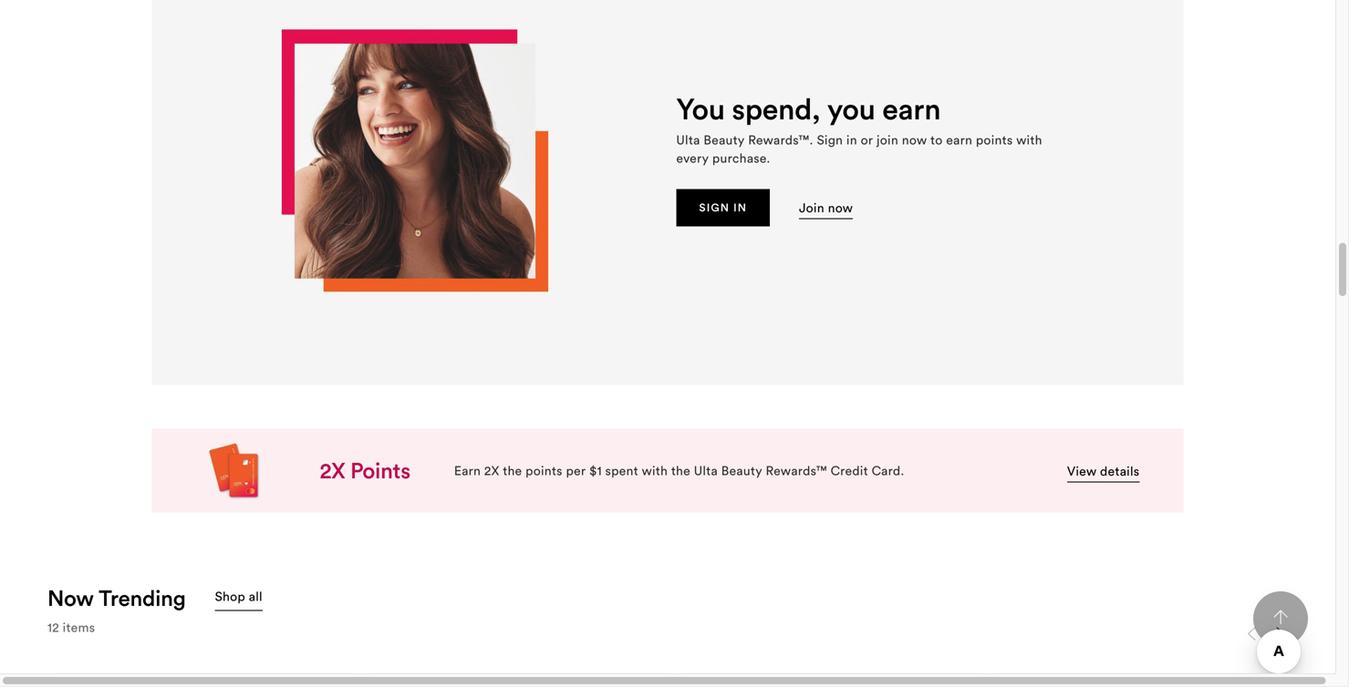 Task type: vqa. For each thing, say whether or not it's contained in the screenshot.
12
yes



Task type: locate. For each thing, give the bounding box(es) containing it.
0 horizontal spatial earn
[[882, 90, 941, 127]]

0 horizontal spatial with
[[642, 463, 668, 480]]

0 vertical spatial points
[[976, 132, 1013, 148]]

view
[[1067, 464, 1097, 480]]

earn 2x the points per $1 spent with the ulta beauty rewards™ credit card.
[[454, 463, 904, 480]]

0 vertical spatial now
[[902, 132, 927, 148]]

beauty
[[704, 132, 745, 148], [721, 463, 762, 480]]

now right 'join'
[[828, 200, 853, 216]]

1 horizontal spatial the
[[671, 463, 690, 480]]

1 horizontal spatial points
[[976, 132, 1013, 148]]

rewards™
[[766, 463, 827, 480]]

sign
[[817, 132, 843, 148], [699, 201, 730, 215]]

0 horizontal spatial sign
[[699, 201, 730, 215]]

trending
[[99, 585, 186, 613]]

1 vertical spatial in
[[733, 201, 747, 215]]

in
[[846, 132, 857, 148], [733, 201, 747, 215]]

sign in
[[699, 201, 747, 215]]

the
[[503, 463, 522, 480], [671, 463, 690, 480]]

0 vertical spatial sign
[[817, 132, 843, 148]]

1 vertical spatial sign
[[699, 201, 730, 215]]

in inside button
[[733, 201, 747, 215]]

view details
[[1067, 464, 1140, 480]]

0 vertical spatial earn
[[882, 90, 941, 127]]

earn up join
[[882, 90, 941, 127]]

you spend, you earn ulta beauty rewards™. sign in or join now to earn points with every purchase.
[[676, 90, 1042, 166]]

now trending
[[47, 585, 186, 613]]

in inside "you spend, you earn ulta beauty rewards™. sign in or join now to earn points with every purchase."
[[846, 132, 857, 148]]

next slide image
[[1273, 627, 1288, 642]]

points
[[350, 457, 410, 485]]

now inside "you spend, you earn ulta beauty rewards™. sign in or join now to earn points with every purchase."
[[902, 132, 927, 148]]

per
[[566, 463, 586, 480]]

2x right earn
[[484, 463, 499, 480]]

join now
[[799, 200, 853, 216]]

now
[[902, 132, 927, 148], [828, 200, 853, 216]]

view details link
[[1067, 464, 1140, 483]]

0 horizontal spatial now
[[828, 200, 853, 216]]

sign in button
[[676, 189, 770, 227]]

join
[[877, 132, 898, 148]]

items
[[63, 620, 95, 636]]

1 horizontal spatial now
[[902, 132, 927, 148]]

points
[[976, 132, 1013, 148], [526, 463, 563, 480]]

earn
[[882, 90, 941, 127], [946, 132, 972, 148]]

1 horizontal spatial with
[[1016, 132, 1042, 148]]

1 vertical spatial now
[[828, 200, 853, 216]]

beauty left rewards™
[[721, 463, 762, 480]]

in left the "or"
[[846, 132, 857, 148]]

with
[[1016, 132, 1042, 148], [642, 463, 668, 480]]

spend,
[[732, 90, 820, 127]]

2x left points
[[320, 457, 345, 485]]

0 horizontal spatial the
[[503, 463, 522, 480]]

0 vertical spatial ulta
[[676, 132, 700, 148]]

sign inside "you spend, you earn ulta beauty rewards™. sign in or join now to earn points with every purchase."
[[817, 132, 843, 148]]

1 horizontal spatial sign
[[817, 132, 843, 148]]

points right to
[[976, 132, 1013, 148]]

ulta
[[676, 132, 700, 148], [694, 463, 718, 480]]

1 horizontal spatial 2x
[[484, 463, 499, 480]]

beauty up purchase.
[[704, 132, 745, 148]]

0 horizontal spatial points
[[526, 463, 563, 480]]

sign inside button
[[699, 201, 730, 215]]

shop all link
[[215, 587, 263, 611]]

1 horizontal spatial earn
[[946, 132, 972, 148]]

the right earn
[[503, 463, 522, 480]]

points left per
[[526, 463, 563, 480]]

join
[[799, 200, 824, 216]]

1 vertical spatial points
[[526, 463, 563, 480]]

2x
[[320, 457, 345, 485], [484, 463, 499, 480]]

now
[[47, 585, 94, 613]]

2 / 12 group
[[361, 667, 660, 688]]

sign down every
[[699, 201, 730, 215]]

points inside "you spend, you earn ulta beauty rewards™. sign in or join now to earn points with every purchase."
[[976, 132, 1013, 148]]

0 vertical spatial in
[[846, 132, 857, 148]]

ulta up every
[[676, 132, 700, 148]]

you
[[676, 90, 725, 127]]

now left to
[[902, 132, 927, 148]]

you
[[827, 90, 875, 127]]

2 the from the left
[[671, 463, 690, 480]]

sign left the "or"
[[817, 132, 843, 148]]

1 horizontal spatial in
[[846, 132, 857, 148]]

ulta right spent
[[694, 463, 718, 480]]

in down purchase.
[[733, 201, 747, 215]]

0 horizontal spatial in
[[733, 201, 747, 215]]

0 vertical spatial beauty
[[704, 132, 745, 148]]

now trending product carousel region
[[47, 621, 1288, 688]]

0 horizontal spatial 2x
[[320, 457, 345, 485]]

the right spent
[[671, 463, 690, 480]]

0 vertical spatial with
[[1016, 132, 1042, 148]]

earn right to
[[946, 132, 972, 148]]



Task type: describe. For each thing, give the bounding box(es) containing it.
previous slide image
[[1244, 627, 1259, 642]]

2x points
[[320, 457, 410, 485]]

earn 2x the points per $1 spent with the ulta beauty rewards™ credit card. image
[[196, 433, 276, 510]]

details
[[1100, 464, 1140, 480]]

1 / 12 group
[[47, 667, 347, 688]]

beauty inside "you spend, you earn ulta beauty rewards™. sign in or join now to earn points with every purchase."
[[704, 132, 745, 148]]

1 vertical spatial beauty
[[721, 463, 762, 480]]

earn
[[454, 463, 481, 480]]

purchase.
[[712, 150, 770, 166]]

spent
[[605, 463, 638, 480]]

rewards™.
[[748, 132, 813, 148]]

ulta inside "you spend, you earn ulta beauty rewards™. sign in or join now to earn points with every purchase."
[[676, 132, 700, 148]]

or
[[861, 132, 873, 148]]

1 the from the left
[[503, 463, 522, 480]]

1 vertical spatial with
[[642, 463, 668, 480]]

now inside join now link
[[828, 200, 853, 216]]

3 / 12 group
[[675, 667, 974, 688]]

back to top image
[[1273, 611, 1288, 625]]

$1
[[589, 463, 602, 480]]

shop all
[[215, 589, 263, 605]]

join now link
[[799, 200, 853, 219]]

with inside "you spend, you earn ulta beauty rewards™. sign in or join now to earn points with every purchase."
[[1016, 132, 1042, 148]]

credit
[[831, 463, 868, 480]]

to
[[930, 132, 943, 148]]

card.
[[872, 463, 904, 480]]

1 vertical spatial earn
[[946, 132, 972, 148]]

every
[[676, 150, 709, 166]]

4 / 12 group
[[989, 667, 1288, 688]]

12 items
[[47, 620, 95, 636]]

shop
[[215, 589, 245, 605]]

1 vertical spatial ulta
[[694, 463, 718, 480]]

12
[[47, 620, 59, 636]]

all
[[249, 589, 263, 605]]



